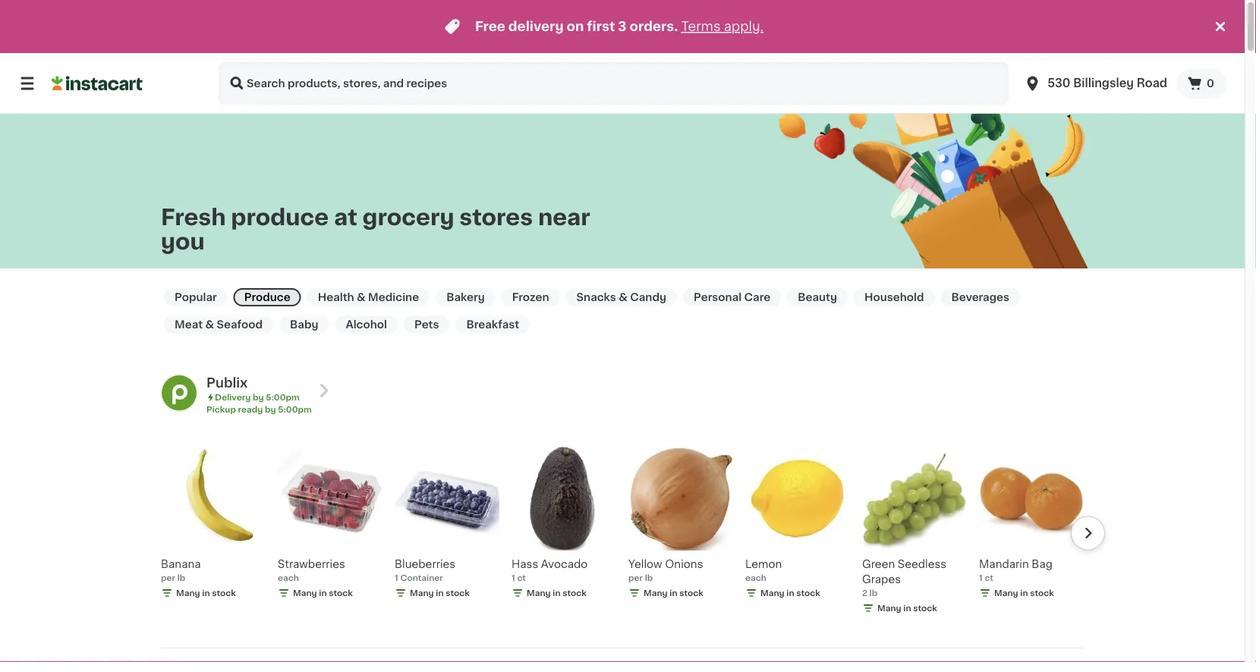 Task type: locate. For each thing, give the bounding box(es) containing it.
ct inside mandarin bag 1 ct
[[985, 574, 994, 583]]

bag
[[1032, 560, 1053, 570]]

beauty
[[798, 292, 837, 303]]

0 horizontal spatial lb
[[177, 574, 185, 583]]

pets link
[[404, 316, 450, 334]]

by down delivery by 5:00pm
[[265, 406, 276, 414]]

many
[[176, 590, 200, 598], [293, 590, 317, 598], [410, 590, 434, 598], [527, 590, 551, 598], [644, 590, 668, 598], [761, 590, 785, 598], [995, 590, 1019, 598], [878, 605, 902, 613]]

personal
[[694, 292, 742, 303]]

2
[[863, 590, 868, 598]]

& inside meat & seafood link
[[205, 320, 214, 330]]

stock for banana
[[212, 590, 236, 598]]

2 ct from the left
[[985, 574, 994, 583]]

530 billingsley road
[[1048, 78, 1168, 89]]

0 horizontal spatial each
[[278, 574, 299, 583]]

fresh produce at grocery stores near you
[[161, 207, 591, 253]]

in for banana
[[202, 590, 210, 598]]

each
[[278, 574, 299, 583], [746, 574, 767, 583]]

many for hass
[[527, 590, 551, 598]]

1 for hass avocado
[[512, 574, 515, 583]]

many down hass avocado 1 ct
[[527, 590, 551, 598]]

banana
[[161, 560, 201, 570]]

many down grapes
[[878, 605, 902, 613]]

2 1 from the left
[[512, 574, 515, 583]]

1 horizontal spatial each
[[746, 574, 767, 583]]

hass avocado 1 ct
[[512, 560, 588, 583]]

per down "yellow"
[[629, 574, 643, 583]]

ct
[[517, 574, 526, 583], [985, 574, 994, 583]]

lb down "yellow"
[[645, 574, 653, 583]]

0 horizontal spatial per
[[161, 574, 175, 583]]

many in stock down container
[[410, 590, 470, 598]]

blueberries
[[395, 560, 456, 570]]

lb
[[177, 574, 185, 583], [645, 574, 653, 583], [870, 590, 878, 598]]

per
[[161, 574, 175, 583], [629, 574, 643, 583]]

1 horizontal spatial by
[[265, 406, 276, 414]]

2 530 billingsley road button from the left
[[1024, 62, 1168, 105]]

2 horizontal spatial 1
[[980, 574, 983, 583]]

many in stock down mandarin bag 1 ct
[[995, 590, 1055, 598]]

each down lemon
[[746, 574, 767, 583]]

1 vertical spatial 5:00pm
[[278, 406, 312, 414]]

lemon
[[746, 560, 782, 570]]

each for lemon
[[746, 574, 767, 583]]

5:00pm up pickup ready by 5:00pm
[[266, 394, 300, 402]]

5:00pm down delivery by 5:00pm
[[278, 406, 312, 414]]

baby link
[[279, 316, 329, 334]]

pets
[[415, 320, 439, 330]]

many in stock down strawberries each
[[293, 590, 353, 598]]

1 for mandarin bag
[[980, 574, 983, 583]]

each inside lemon each
[[746, 574, 767, 583]]

onions
[[665, 560, 704, 570]]

0 vertical spatial by
[[253, 394, 264, 402]]

ready
[[238, 406, 263, 414]]

many down lemon each
[[761, 590, 785, 598]]

many down mandarin bag 1 ct
[[995, 590, 1019, 598]]

lb right 2
[[870, 590, 878, 598]]

bakery
[[447, 292, 485, 303]]

many down strawberries each
[[293, 590, 317, 598]]

strawberries each
[[278, 560, 345, 583]]

avocado
[[541, 560, 588, 570]]

1 ct from the left
[[517, 574, 526, 583]]

fresh produce at grocery stores near you main content
[[0, 104, 1245, 663]]

stock
[[212, 590, 236, 598], [329, 590, 353, 598], [446, 590, 470, 598], [563, 590, 587, 598], [680, 590, 704, 598], [797, 590, 821, 598], [1031, 590, 1055, 598], [914, 605, 938, 613]]

many in stock for strawberries
[[293, 590, 353, 598]]

personal care link
[[683, 289, 781, 307]]

many down "yellow onions per lb"
[[644, 590, 668, 598]]

1 530 billingsley road button from the left
[[1015, 62, 1177, 105]]

container
[[400, 574, 443, 583]]

2 per from the left
[[629, 574, 643, 583]]

1 left container
[[395, 574, 398, 583]]

530
[[1048, 78, 1071, 89]]

delivery
[[215, 394, 251, 402]]

many in stock down hass avocado 1 ct
[[527, 590, 587, 598]]

produce link
[[234, 289, 301, 307]]

1 down hass
[[512, 574, 515, 583]]

many in stock for green
[[878, 605, 938, 613]]

1 horizontal spatial per
[[629, 574, 643, 583]]

pickup
[[207, 406, 236, 414]]

on
[[567, 20, 584, 33]]

many for lemon
[[761, 590, 785, 598]]

stock for mandarin bag
[[1031, 590, 1055, 598]]

popular
[[175, 292, 217, 303]]

530 billingsley road button
[[1015, 62, 1177, 105], [1024, 62, 1168, 105]]

apply.
[[724, 20, 764, 33]]

& left candy at the top of page
[[619, 292, 628, 303]]

many in stock down "yellow onions per lb"
[[644, 590, 704, 598]]

free
[[475, 20, 506, 33]]

many for green
[[878, 605, 902, 613]]

many down banana per lb
[[176, 590, 200, 598]]

2 horizontal spatial lb
[[870, 590, 878, 598]]

& right the health
[[357, 292, 366, 303]]

2 horizontal spatial &
[[619, 292, 628, 303]]

5:00pm
[[266, 394, 300, 402], [278, 406, 312, 414]]

1 inside hass avocado 1 ct
[[512, 574, 515, 583]]

per inside "yellow onions per lb"
[[629, 574, 643, 583]]

3 1 from the left
[[980, 574, 983, 583]]

& inside health & medicine link
[[357, 292, 366, 303]]

0 horizontal spatial ct
[[517, 574, 526, 583]]

fresh
[[161, 207, 226, 228]]

1 horizontal spatial lb
[[645, 574, 653, 583]]

by up pickup ready by 5:00pm
[[253, 394, 264, 402]]

road
[[1137, 78, 1168, 89]]

0 horizontal spatial by
[[253, 394, 264, 402]]

ct down hass
[[517, 574, 526, 583]]

breakfast
[[467, 320, 520, 330]]

many down container
[[410, 590, 434, 598]]

per down banana
[[161, 574, 175, 583]]

limited time offer region
[[0, 0, 1212, 53]]

1 horizontal spatial 1
[[512, 574, 515, 583]]

many in stock down banana per lb
[[176, 590, 236, 598]]

many in stock down lemon each
[[761, 590, 821, 598]]

in for mandarin
[[1021, 590, 1029, 598]]

beverages link
[[941, 289, 1021, 307]]

1 1 from the left
[[395, 574, 398, 583]]

1 each from the left
[[278, 574, 299, 583]]

ct for mandarin
[[985, 574, 994, 583]]

beauty link
[[788, 289, 848, 307]]

2 each from the left
[[746, 574, 767, 583]]

alcohol
[[346, 320, 387, 330]]

ct down mandarin
[[985, 574, 994, 583]]

yellow
[[629, 560, 663, 570]]

baby
[[290, 320, 318, 330]]

1 horizontal spatial ct
[[985, 574, 994, 583]]

0 horizontal spatial &
[[205, 320, 214, 330]]

1 down mandarin
[[980, 574, 983, 583]]

yellow onions per lb
[[629, 560, 704, 583]]

lb down banana
[[177, 574, 185, 583]]

many in stock for lemon
[[761, 590, 821, 598]]

1 horizontal spatial &
[[357, 292, 366, 303]]

free delivery on first 3 orders. terms apply.
[[475, 20, 764, 33]]

publix
[[207, 377, 248, 390]]

1 per from the left
[[161, 574, 175, 583]]

each down strawberries
[[278, 574, 299, 583]]

in
[[202, 590, 210, 598], [319, 590, 327, 598], [436, 590, 444, 598], [553, 590, 561, 598], [670, 590, 678, 598], [787, 590, 795, 598], [1021, 590, 1029, 598], [904, 605, 912, 613]]

0 vertical spatial 5:00pm
[[266, 394, 300, 402]]

None search field
[[219, 62, 1009, 105]]

breakfast link
[[456, 316, 530, 334]]

by
[[253, 394, 264, 402], [265, 406, 276, 414]]

0
[[1207, 78, 1215, 89]]

many in stock for yellow
[[644, 590, 704, 598]]

lb inside banana per lb
[[177, 574, 185, 583]]

many for strawberries
[[293, 590, 317, 598]]

many in stock down green seedless grapes 2 lb
[[878, 605, 938, 613]]

instacart logo image
[[52, 74, 143, 93]]

1 inside blueberries 1 container
[[395, 574, 398, 583]]

household link
[[854, 289, 935, 307]]

0 horizontal spatial 1
[[395, 574, 398, 583]]

& right meat
[[205, 320, 214, 330]]

each inside strawberries each
[[278, 574, 299, 583]]

publix image
[[161, 375, 197, 412]]

1 vertical spatial by
[[265, 406, 276, 414]]

in for strawberries
[[319, 590, 327, 598]]

1
[[395, 574, 398, 583], [512, 574, 515, 583], [980, 574, 983, 583]]

& inside snacks & candy link
[[619, 292, 628, 303]]

&
[[357, 292, 366, 303], [619, 292, 628, 303], [205, 320, 214, 330]]

meat & seafood link
[[164, 316, 273, 334]]

many in stock for banana
[[176, 590, 236, 598]]

health & medicine link
[[307, 289, 430, 307]]

ct inside hass avocado 1 ct
[[517, 574, 526, 583]]

billingsley
[[1074, 78, 1134, 89]]

grapes
[[863, 575, 901, 585]]

1 inside mandarin bag 1 ct
[[980, 574, 983, 583]]



Task type: vqa. For each thing, say whether or not it's contained in the screenshot.
rightmost an
no



Task type: describe. For each thing, give the bounding box(es) containing it.
pickup ready by 5:00pm
[[207, 406, 312, 414]]

many for mandarin
[[995, 590, 1019, 598]]

0 button
[[1177, 68, 1227, 99]]

seafood
[[217, 320, 263, 330]]

seedless
[[898, 560, 947, 570]]

blueberries 1 container
[[395, 560, 456, 583]]

lb inside "yellow onions per lb"
[[645, 574, 653, 583]]

Search field
[[219, 62, 1009, 105]]

in for green
[[904, 605, 912, 613]]

health
[[318, 292, 354, 303]]

near
[[538, 207, 591, 228]]

mandarin bag 1 ct
[[980, 560, 1053, 583]]

many for yellow
[[644, 590, 668, 598]]

strawberries
[[278, 560, 345, 570]]

banana per lb
[[161, 560, 201, 583]]

terms apply. link
[[681, 20, 764, 33]]

in for lemon
[[787, 590, 795, 598]]

you
[[161, 231, 205, 253]]

meat & seafood
[[175, 320, 263, 330]]

mandarin
[[980, 560, 1029, 570]]

popular link
[[164, 289, 228, 307]]

produce
[[244, 292, 291, 303]]

snacks & candy link
[[566, 289, 677, 307]]

green
[[863, 560, 895, 570]]

orders.
[[630, 20, 678, 33]]

meat
[[175, 320, 203, 330]]

& for snacks
[[619, 292, 628, 303]]

stock for hass avocado
[[563, 590, 587, 598]]

snacks & candy
[[577, 292, 667, 303]]

in for yellow
[[670, 590, 678, 598]]

lemon each
[[746, 560, 782, 583]]

stock for green seedless grapes
[[914, 605, 938, 613]]

lb inside green seedless grapes 2 lb
[[870, 590, 878, 598]]

& for meat
[[205, 320, 214, 330]]

health & medicine
[[318, 292, 419, 303]]

care
[[745, 292, 771, 303]]

alcohol link
[[335, 316, 398, 334]]

ct for hass
[[517, 574, 526, 583]]

green seedless grapes 2 lb
[[863, 560, 947, 598]]

terms
[[681, 20, 721, 33]]

stock for blueberries
[[446, 590, 470, 598]]

delivery by 5:00pm
[[215, 394, 300, 402]]

snacks
[[577, 292, 616, 303]]

many in stock for mandarin
[[995, 590, 1055, 598]]

item carousel region
[[140, 440, 1106, 642]]

candy
[[630, 292, 667, 303]]

household
[[865, 292, 924, 303]]

grocery
[[363, 207, 455, 228]]

per inside banana per lb
[[161, 574, 175, 583]]

stock for yellow onions
[[680, 590, 704, 598]]

& for health
[[357, 292, 366, 303]]

personal care
[[694, 292, 771, 303]]

stock for lemon
[[797, 590, 821, 598]]

many in stock for hass
[[527, 590, 587, 598]]

medicine
[[368, 292, 419, 303]]

each for strawberries
[[278, 574, 299, 583]]

in for hass
[[553, 590, 561, 598]]

many for banana
[[176, 590, 200, 598]]

delivery
[[509, 20, 564, 33]]

many in stock for blueberries
[[410, 590, 470, 598]]

produce
[[231, 207, 329, 228]]

stock for strawberries
[[329, 590, 353, 598]]

many for blueberries
[[410, 590, 434, 598]]

frozen
[[512, 292, 549, 303]]

stores
[[460, 207, 533, 228]]

first
[[587, 20, 615, 33]]

3
[[618, 20, 627, 33]]

beverages
[[952, 292, 1010, 303]]

hass
[[512, 560, 539, 570]]

in for blueberries
[[436, 590, 444, 598]]

at
[[334, 207, 358, 228]]

bakery link
[[436, 289, 496, 307]]

frozen link
[[502, 289, 560, 307]]



